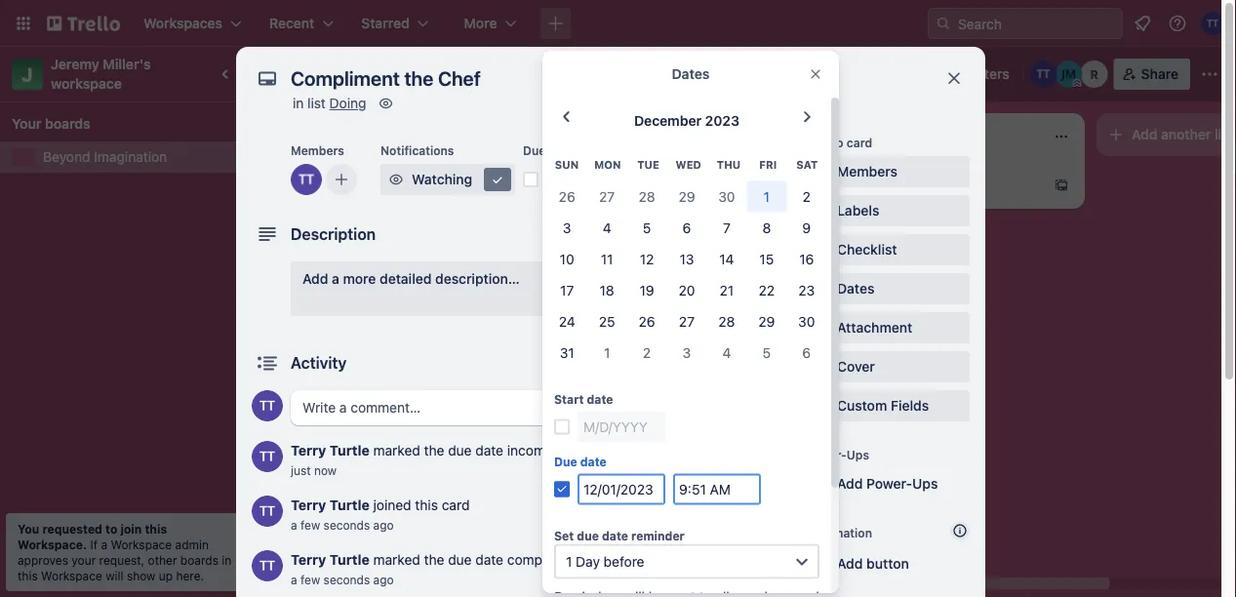 Task type: describe. For each thing, give the bounding box(es) containing it.
add down automation
[[837, 556, 863, 572]]

25 button
[[587, 306, 627, 337]]

6 for the right 6 button
[[803, 344, 811, 360]]

1 horizontal spatial 3 button
[[667, 337, 707, 368]]

2023
[[705, 113, 740, 129]]

color: bold red, title: "thoughts" element
[[562, 168, 635, 182]]

1 vertical spatial 5
[[763, 344, 771, 360]]

1 down fri
[[764, 188, 770, 204]]

labels
[[837, 202, 880, 219]]

attachment button
[[806, 312, 970, 344]]

turtle for joined this card
[[330, 497, 370, 513]]

create from template… image
[[1054, 178, 1070, 193]]

11
[[601, 251, 613, 267]]

button
[[867, 556, 909, 572]]

checklist
[[837, 242, 897, 258]]

imagination inside board name text box
[[346, 63, 445, 84]]

0 vertical spatial 29 button
[[667, 181, 707, 212]]

custom
[[837, 398, 887, 414]]

dec 1 at 9:51 am button
[[543, 164, 694, 195]]

card up members link
[[847, 136, 873, 149]]

power-ups
[[806, 448, 870, 462]]

members inside members link
[[837, 163, 898, 180]]

set
[[554, 529, 574, 543]]

terry turtle marked the due date incomplete just now
[[291, 443, 577, 477]]

1 vertical spatial 30 button
[[787, 306, 827, 337]]

1 vertical spatial 2 button
[[627, 337, 667, 368]]

another
[[1161, 126, 1211, 142]]

start
[[554, 393, 584, 406]]

17 button
[[547, 275, 587, 306]]

31
[[560, 344, 575, 360]]

0 vertical spatial 5
[[643, 219, 651, 235]]

create board or workspace image
[[546, 14, 566, 33]]

due for complete
[[448, 552, 472, 568]]

0 horizontal spatial boards
[[45, 116, 90, 132]]

terry turtle joined this card a few seconds ago
[[291, 497, 470, 532]]

a inside 'if a workspace admin approves your request, other boards in this workspace will show up here.'
[[101, 538, 107, 551]]

Dec 1 checkbox
[[562, 246, 622, 269]]

watching
[[412, 171, 473, 187]]

0 horizontal spatial beyond
[[43, 149, 90, 165]]

marked for marked the due date complete
[[373, 552, 420, 568]]

1 inside option
[[611, 251, 616, 264]]

21
[[720, 282, 734, 298]]

primary element
[[0, 0, 1236, 47]]

ago inside terry turtle joined this card a few seconds ago
[[373, 518, 394, 532]]

back to home image
[[47, 8, 120, 39]]

create from template… image
[[777, 295, 792, 310]]

add a card button for create from template… icon
[[550, 287, 769, 318]]

request,
[[99, 553, 145, 567]]

1 horizontal spatial workspace
[[111, 538, 172, 551]]

1 horizontal spatial due
[[554, 455, 577, 469]]

seconds inside terry turtle joined this card a few seconds ago
[[324, 518, 370, 532]]

add down power-ups
[[837, 476, 863, 492]]

if
[[90, 538, 98, 551]]

1 vertical spatial 4 button
[[707, 337, 747, 368]]

the for marked the due date complete
[[424, 552, 444, 568]]

watching button
[[381, 164, 515, 195]]

0 horizontal spatial 5 button
[[627, 212, 667, 243]]

dec 1 at 9:51 am
[[554, 171, 662, 187]]

0 vertical spatial 29
[[679, 188, 695, 204]]

2 vertical spatial add a card button
[[273, 498, 492, 529]]

0 horizontal spatial due
[[523, 143, 546, 157]]

add up 25
[[582, 294, 607, 310]]

23 button
[[787, 275, 827, 306]]

14
[[720, 251, 734, 267]]

10
[[560, 251, 575, 267]]

0 vertical spatial list
[[308, 95, 326, 111]]

0 horizontal spatial members
[[291, 143, 344, 157]]

last month image
[[555, 105, 578, 129]]

1 horizontal spatial ups
[[913, 476, 938, 492]]

25
[[599, 313, 615, 329]]

the for marked the due date incomplete
[[424, 443, 444, 459]]

reminder
[[632, 529, 685, 543]]

0 horizontal spatial beyond imagination
[[43, 149, 167, 165]]

close popover image
[[808, 66, 824, 82]]

before
[[604, 553, 645, 569]]

this inside terry turtle joined this card a few seconds ago
[[415, 497, 438, 513]]

date up m/d/yyyy text field
[[580, 455, 607, 469]]

1 inside button
[[583, 171, 590, 187]]

0 horizontal spatial dates
[[672, 66, 710, 82]]

here.
[[176, 569, 204, 583]]

14 button
[[707, 243, 747, 275]]

0 vertical spatial 26 button
[[547, 181, 587, 212]]

fields
[[891, 398, 929, 414]]

0 vertical spatial ups
[[847, 448, 870, 462]]

28 for rightmost 28 "button"
[[719, 313, 735, 329]]

2 horizontal spatial terry turtle (terryturtle) image
[[1201, 12, 1225, 35]]

complete
[[507, 552, 566, 568]]

19 button
[[627, 275, 667, 306]]

date inside terry turtle marked the due date complete a few seconds ago
[[476, 552, 504, 568]]

Write a comment text field
[[291, 390, 790, 425]]

r button
[[1081, 61, 1108, 88]]

color: purple, title: none image
[[285, 379, 324, 387]]

1 vertical spatial terry turtle (terryturtle) image
[[492, 414, 515, 438]]

1 vertical spatial 29 button
[[747, 306, 787, 337]]

13 button
[[667, 243, 707, 275]]

kickoff meeting
[[285, 462, 384, 479]]

22
[[759, 282, 775, 298]]

2 vertical spatial terry turtle (terryturtle) image
[[252, 550, 283, 582]]

card for add a card button corresponding to create from template… image
[[899, 177, 928, 193]]

18
[[600, 282, 615, 298]]

1 vertical spatial due
[[577, 529, 599, 543]]

hide details link
[[687, 347, 789, 379]]

doing
[[330, 95, 366, 111]]

ago inside terry turtle marked the due date complete a few seconds ago
[[373, 573, 394, 587]]

1 horizontal spatial 29
[[759, 313, 775, 329]]

checklist link
[[806, 234, 970, 265]]

0 horizontal spatial 28 button
[[627, 181, 667, 212]]

27 for the rightmost 27 button
[[679, 313, 695, 329]]

27 for the leftmost 27 button
[[599, 188, 615, 204]]

add a more detailed description…
[[303, 271, 520, 287]]

0 horizontal spatial 1 button
[[587, 337, 627, 368]]

add up sat
[[806, 136, 829, 149]]

1 left day
[[566, 553, 572, 569]]

Mark due date as complete checkbox
[[523, 172, 539, 187]]

0 horizontal spatial 30
[[719, 188, 735, 204]]

1 horizontal spatial 4
[[723, 344, 731, 360]]

0 horizontal spatial add a card
[[304, 505, 374, 522]]

few inside terry turtle joined this card a few seconds ago
[[301, 518, 320, 532]]

search image
[[936, 16, 951, 31]]

1 horizontal spatial 6 button
[[787, 337, 827, 368]]

join
[[120, 522, 142, 536]]

26 for bottommost 26 button
[[639, 313, 655, 329]]

add to card
[[806, 136, 873, 149]]

add left more on the top left
[[303, 271, 328, 287]]

9 button
[[787, 212, 827, 243]]

0 vertical spatial 1 button
[[747, 181, 787, 212]]

wed
[[676, 159, 701, 172]]

chef
[[666, 224, 696, 240]]

0 vertical spatial 2
[[803, 188, 811, 204]]

15
[[760, 251, 774, 267]]

description…
[[435, 271, 520, 287]]

list inside button
[[1215, 126, 1234, 142]]

your boards
[[12, 116, 90, 132]]

you
[[18, 522, 39, 536]]

date right start at the left bottom of page
[[587, 393, 613, 406]]

add another list button
[[1097, 113, 1236, 156]]

1 vertical spatial 26 button
[[627, 306, 667, 337]]

1 day before
[[566, 553, 645, 569]]

date up before
[[602, 529, 629, 543]]

1 vertical spatial 30
[[798, 313, 815, 329]]

add down just now link
[[304, 505, 330, 522]]

beyond imagination link
[[43, 147, 242, 167]]

1 horizontal spatial 27 button
[[667, 306, 707, 337]]

thoughts thinking
[[562, 169, 635, 197]]

1 horizontal spatial to
[[832, 136, 844, 149]]

18 button
[[587, 275, 627, 306]]

a inside terry turtle joined this card a few seconds ago
[[291, 518, 297, 532]]

card for add a card button corresponding to create from template… icon
[[622, 294, 651, 310]]

just now link
[[291, 464, 337, 477]]

will
[[106, 569, 123, 583]]

show menu image
[[1200, 64, 1220, 84]]

16
[[799, 251, 814, 267]]

1 vertical spatial 2
[[643, 344, 651, 360]]

sm image for checklist
[[812, 240, 831, 260]]

1 vertical spatial power-
[[867, 476, 913, 492]]

tue
[[637, 159, 659, 172]]

workspace.
[[18, 538, 87, 551]]

j
[[22, 62, 33, 85]]

0 horizontal spatial 3 button
[[547, 212, 587, 243]]

this inside the you requested to join this workspace.
[[145, 522, 167, 536]]

your boards with 1 items element
[[12, 112, 232, 136]]

1 down create instagram
[[336, 419, 341, 433]]

share button
[[1114, 59, 1191, 90]]

this inside 'if a workspace admin approves your request, other boards in this workspace will show up here.'
[[18, 569, 38, 583]]

date up sun
[[549, 143, 575, 157]]

share
[[1141, 66, 1179, 82]]

compliment the chef
[[562, 224, 696, 240]]

26 for 26 button to the top
[[559, 188, 576, 204]]

13
[[680, 251, 694, 267]]

1 down 25 button
[[604, 344, 610, 360]]

1 vertical spatial 5 button
[[747, 337, 787, 368]]

0 vertical spatial 4 button
[[587, 212, 627, 243]]

0 vertical spatial due date
[[523, 143, 575, 157]]

sm image for labels
[[812, 201, 831, 221]]

sm image down board name text box
[[376, 94, 396, 113]]

add a card for create from template… image
[[859, 177, 928, 193]]

marked for marked the due date incomplete
[[373, 443, 420, 459]]

1 vertical spatial imagination
[[94, 149, 167, 165]]

31 button
[[547, 337, 587, 368]]

add up labels
[[859, 177, 885, 193]]

in inside 'if a workspace admin approves your request, other boards in this workspace will show up here.'
[[222, 553, 232, 567]]

0 horizontal spatial 4
[[603, 219, 611, 235]]

turtle for marked the due date complete
[[330, 552, 370, 568]]

0 vertical spatial power-
[[806, 448, 847, 462]]

12 button
[[627, 243, 667, 275]]

filters button
[[941, 59, 1016, 90]]

terry turtle marked the due date complete a few seconds ago
[[291, 552, 566, 587]]

1 horizontal spatial in
[[293, 95, 304, 111]]

jeremy miller's workspace
[[51, 56, 155, 92]]



Task type: vqa. For each thing, say whether or not it's contained in the screenshot.
"TURTLE" to the top
yes



Task type: locate. For each thing, give the bounding box(es) containing it.
jeremy
[[51, 56, 99, 72]]

Add time text field
[[673, 474, 761, 505]]

0 vertical spatial ago
[[373, 518, 394, 532]]

marked up kickoff meeting link on the left
[[373, 443, 420, 459]]

4 button
[[587, 212, 627, 243], [707, 337, 747, 368]]

your
[[12, 116, 41, 132]]

december
[[634, 113, 702, 129]]

card down meeting
[[345, 505, 374, 522]]

4
[[603, 219, 611, 235], [723, 344, 731, 360]]

terry for marked the due date incomplete
[[291, 443, 326, 459]]

sm image inside members link
[[812, 162, 831, 182]]

6 button
[[667, 212, 707, 243], [787, 337, 827, 368]]

a few seconds ago link down terry turtle joined this card a few seconds ago
[[291, 573, 394, 587]]

card for bottommost add a card button
[[345, 505, 374, 522]]

20
[[679, 282, 695, 298]]

cover link
[[806, 351, 970, 383]]

hide details
[[699, 355, 777, 371]]

terry turtle (terryturtle) image right open information menu image
[[1201, 12, 1225, 35]]

1 a few seconds ago link from the top
[[291, 518, 394, 532]]

1 horizontal spatial 27
[[679, 313, 695, 329]]

1 vertical spatial seconds
[[324, 573, 370, 587]]

2 a few seconds ago link from the top
[[291, 573, 394, 587]]

meeting
[[333, 462, 384, 479]]

card inside terry turtle joined this card a few seconds ago
[[442, 497, 470, 513]]

just
[[291, 464, 311, 477]]

28 down 21 button
[[719, 313, 735, 329]]

sm image inside "watching" button
[[386, 170, 406, 189]]

1 left the at
[[583, 171, 590, 187]]

0 vertical spatial 27
[[599, 188, 615, 204]]

few down terry turtle joined this card a few seconds ago
[[301, 573, 320, 587]]

6 up 13
[[683, 219, 691, 235]]

the inside terry turtle marked the due date complete a few seconds ago
[[424, 552, 444, 568]]

3 terry from the top
[[291, 552, 326, 568]]

turtle inside terry turtle marked the due date complete a few seconds ago
[[330, 552, 370, 568]]

0 vertical spatial beyond imagination
[[279, 63, 445, 84]]

1 vertical spatial terry
[[291, 497, 326, 513]]

sm image for cover
[[812, 357, 831, 377]]

to inside the you requested to join this workspace.
[[105, 522, 117, 536]]

turtle down meeting
[[330, 497, 370, 513]]

28 for 28 "button" to the left
[[639, 188, 655, 204]]

add a more detailed description… link
[[291, 262, 790, 316]]

29 button down 'wed'
[[667, 181, 707, 212]]

0 vertical spatial 28
[[639, 188, 655, 204]]

thinking link
[[562, 180, 789, 199]]

2 down 19 button
[[643, 344, 651, 360]]

3 for the rightmost 3 button
[[683, 344, 691, 360]]

30 down 23 button
[[798, 313, 815, 329]]

ups down 'fields'
[[913, 476, 938, 492]]

dec left the at
[[554, 171, 580, 187]]

terry inside terry turtle joined this card a few seconds ago
[[291, 497, 326, 513]]

compliment
[[562, 224, 638, 240]]

0 vertical spatial few
[[301, 518, 320, 532]]

dates inside button
[[837, 281, 875, 297]]

29 button
[[667, 181, 707, 212], [747, 306, 787, 337]]

your
[[72, 553, 96, 567]]

turtle up meeting
[[330, 443, 370, 459]]

1 vertical spatial in
[[222, 553, 232, 567]]

0 vertical spatial due
[[523, 143, 546, 157]]

Board name text field
[[269, 59, 455, 90]]

add a card for create from template… icon
[[582, 294, 651, 310]]

dec inside option
[[586, 251, 607, 264]]

8 button
[[747, 212, 787, 243]]

M/D/YYYY text field
[[578, 474, 666, 505]]

1 down instagram
[[374, 419, 380, 433]]

the up 12
[[642, 224, 662, 240]]

due inside terry turtle marked the due date complete a few seconds ago
[[448, 552, 472, 568]]

mon
[[594, 159, 621, 172]]

the inside "link"
[[642, 224, 662, 240]]

1 horizontal spatial 29 button
[[747, 306, 787, 337]]

sm image left cover
[[812, 357, 831, 377]]

sm image for members
[[812, 162, 831, 182]]

0 vertical spatial members
[[291, 143, 344, 157]]

seconds down meeting
[[324, 518, 370, 532]]

1 vertical spatial list
[[1215, 126, 1234, 142]]

a
[[888, 177, 896, 193], [332, 271, 340, 287], [611, 294, 619, 310], [334, 505, 341, 522], [291, 518, 297, 532], [101, 538, 107, 551], [291, 573, 297, 587]]

2 seconds from the top
[[324, 573, 370, 587]]

5 right hide
[[763, 344, 771, 360]]

due for incomplete
[[448, 443, 472, 459]]

1 horizontal spatial 3
[[683, 344, 691, 360]]

sm image right 9 on the top right
[[812, 201, 831, 221]]

16 button
[[787, 243, 827, 275]]

doing link
[[330, 95, 366, 111]]

30 button up the 7 in the top right of the page
[[707, 181, 747, 212]]

5 button
[[627, 212, 667, 243], [747, 337, 787, 368]]

0 horizontal spatial this
[[18, 569, 38, 583]]

dates down checklist
[[837, 281, 875, 297]]

this down the approves
[[18, 569, 38, 583]]

1 horizontal spatial 30 button
[[787, 306, 827, 337]]

0 vertical spatial 27 button
[[587, 181, 627, 212]]

beyond imagination inside board name text box
[[279, 63, 445, 84]]

0 vertical spatial 26
[[559, 188, 576, 204]]

due down the write a comment text box
[[554, 455, 577, 469]]

star or unstar board image
[[467, 66, 482, 82]]

compliment the chef link
[[562, 223, 789, 242]]

turtle for marked the due date incomplete
[[330, 443, 370, 459]]

a inside terry turtle marked the due date complete a few seconds ago
[[291, 573, 297, 587]]

members link
[[806, 156, 970, 187]]

incomplete
[[507, 443, 577, 459]]

dec 1
[[586, 251, 616, 264]]

0 vertical spatial this
[[415, 497, 438, 513]]

0 horizontal spatial 26 button
[[547, 181, 587, 212]]

terry turtle (terryturtle) image right here. at bottom
[[252, 550, 283, 582]]

1 horizontal spatial dec
[[586, 251, 607, 264]]

add another list
[[1132, 126, 1234, 142]]

19
[[640, 282, 654, 298]]

boards inside 'if a workspace admin approves your request, other boards in this workspace will show up here.'
[[180, 553, 219, 567]]

1 button
[[747, 181, 787, 212], [587, 337, 627, 368]]

sm image for watching
[[386, 170, 406, 189]]

thinking
[[562, 181, 616, 197]]

thu
[[717, 159, 741, 172]]

1 vertical spatial 1 button
[[587, 337, 627, 368]]

boards
[[45, 116, 90, 132], [180, 553, 219, 567]]

1 vertical spatial members
[[837, 163, 898, 180]]

28 button down tue
[[627, 181, 667, 212]]

23
[[799, 282, 815, 298]]

0 vertical spatial workspace
[[111, 538, 172, 551]]

dec for dec 1 at 9:51 am
[[554, 171, 580, 187]]

add power-ups link
[[806, 468, 970, 500]]

21 button
[[707, 275, 747, 306]]

sm image down the add to card
[[812, 162, 831, 182]]

6 left cover
[[803, 344, 811, 360]]

terry down terry turtle joined this card a few seconds ago
[[291, 552, 326, 568]]

2 turtle from the top
[[330, 497, 370, 513]]

terry for marked the due date complete
[[291, 552, 326, 568]]

0 horizontal spatial 26
[[559, 188, 576, 204]]

sm image
[[376, 94, 396, 113], [386, 170, 406, 189], [812, 201, 831, 221], [812, 357, 831, 377]]

27 down 20 button
[[679, 313, 695, 329]]

1 horizontal spatial add a card
[[582, 294, 651, 310]]

24 button
[[547, 306, 587, 337]]

1 vertical spatial 6 button
[[787, 337, 827, 368]]

0 horizontal spatial 2
[[643, 344, 651, 360]]

december 2023
[[634, 113, 740, 129]]

1 horizontal spatial 26
[[639, 313, 655, 329]]

Search field
[[951, 9, 1122, 38]]

detailed
[[380, 271, 432, 287]]

2 marked from the top
[[373, 552, 420, 568]]

card up labels link
[[899, 177, 928, 193]]

29 down 'wed'
[[679, 188, 695, 204]]

admin
[[175, 538, 209, 551]]

the up kickoff meeting link on the left
[[424, 443, 444, 459]]

2 vertical spatial turtle
[[330, 552, 370, 568]]

due inside "terry turtle marked the due date incomplete just now"
[[448, 443, 472, 459]]

ago down terry turtle joined this card a few seconds ago
[[373, 573, 394, 587]]

sm image inside labels link
[[812, 201, 831, 221]]

list
[[308, 95, 326, 111], [1215, 126, 1234, 142]]

sm image inside cover link
[[812, 357, 831, 377]]

dates up december 2023
[[672, 66, 710, 82]]

1 horizontal spatial 26 button
[[627, 306, 667, 337]]

turtle inside "terry turtle marked the due date incomplete just now"
[[330, 443, 370, 459]]

next month image
[[796, 105, 819, 129]]

beyond inside board name text box
[[279, 63, 342, 84]]

0 vertical spatial the
[[642, 224, 662, 240]]

3 button
[[547, 212, 587, 243], [667, 337, 707, 368]]

0 vertical spatial 3 button
[[547, 212, 587, 243]]

sat
[[797, 159, 818, 172]]

0 vertical spatial to
[[832, 136, 844, 149]]

6 button left cover
[[787, 337, 827, 368]]

1 horizontal spatial 6
[[803, 344, 811, 360]]

sm image inside checklist link
[[812, 240, 831, 260]]

terry turtle (terryturtle) image
[[1201, 12, 1225, 35], [492, 414, 515, 438], [252, 550, 283, 582]]

kickoff meeting link
[[285, 461, 511, 481]]

1 turtle from the top
[[330, 443, 370, 459]]

add
[[1132, 126, 1158, 142], [806, 136, 829, 149], [859, 177, 885, 193], [303, 271, 328, 287], [582, 294, 607, 310], [837, 476, 863, 492], [304, 505, 330, 522], [837, 556, 863, 572]]

2
[[803, 188, 811, 204], [643, 344, 651, 360]]

now
[[314, 464, 337, 477]]

2 vertical spatial add a card
[[304, 505, 374, 522]]

add a card up labels link
[[859, 177, 928, 193]]

0 vertical spatial 6 button
[[667, 212, 707, 243]]

1 vertical spatial this
[[145, 522, 167, 536]]

26 down 19 button
[[639, 313, 655, 329]]

1 vertical spatial 27 button
[[667, 306, 707, 337]]

beyond imagination up doing
[[279, 63, 445, 84]]

labels link
[[806, 195, 970, 226]]

start date
[[554, 393, 613, 406]]

5 button down create from template… icon
[[747, 337, 787, 368]]

26 down sun
[[559, 188, 576, 204]]

marked down terry turtle joined this card a few seconds ago
[[373, 552, 420, 568]]

2 down sat
[[803, 188, 811, 204]]

add a card button for create from template… image
[[828, 170, 1046, 201]]

26 button down 19 on the right top
[[627, 306, 667, 337]]

0 vertical spatial 30
[[719, 188, 735, 204]]

create instagram link
[[285, 391, 511, 410]]

4 button down 21 button
[[707, 337, 747, 368]]

requested
[[42, 522, 102, 536]]

28 button down 21
[[707, 306, 747, 337]]

1 button down 25
[[587, 337, 627, 368]]

2 few from the top
[[301, 573, 320, 587]]

rubyanndersson (rubyanndersson) image
[[1081, 61, 1108, 88]]

0 horizontal spatial 5
[[643, 219, 651, 235]]

1 vertical spatial 29
[[759, 313, 775, 329]]

card right the 18
[[622, 294, 651, 310]]

0 vertical spatial 2 button
[[787, 181, 827, 212]]

sm image
[[812, 162, 831, 182], [488, 170, 507, 189], [812, 240, 831, 260]]

seconds inside terry turtle marked the due date complete a few seconds ago
[[324, 573, 370, 587]]

1 vertical spatial 28 button
[[707, 306, 747, 337]]

date inside "terry turtle marked the due date incomplete just now"
[[476, 443, 504, 459]]

to up members link
[[832, 136, 844, 149]]

ups up add power-ups
[[847, 448, 870, 462]]

to left join
[[105, 522, 117, 536]]

terry turtle (terryturtle) image
[[1030, 61, 1058, 88], [291, 164, 322, 195], [769, 246, 792, 269], [252, 390, 283, 422], [252, 441, 283, 472], [252, 496, 283, 527]]

am
[[641, 171, 662, 187]]

sm image up 23
[[812, 240, 831, 260]]

6 button up 13
[[667, 212, 707, 243]]

1 vertical spatial boards
[[180, 553, 219, 567]]

1 down compliment
[[611, 251, 616, 264]]

dates button
[[806, 273, 970, 304]]

None text field
[[281, 61, 925, 96]]

24
[[559, 313, 575, 329]]

beyond
[[279, 63, 342, 84], [43, 149, 90, 165]]

boards right your
[[45, 116, 90, 132]]

in right other at left bottom
[[222, 553, 232, 567]]

approves
[[18, 553, 68, 567]]

0 horizontal spatial 6 button
[[667, 212, 707, 243]]

1 few from the top
[[301, 518, 320, 532]]

marked inside "terry turtle marked the due date incomplete just now"
[[373, 443, 420, 459]]

due up kickoff meeting link on the left
[[448, 443, 472, 459]]

6 for 6 button to the top
[[683, 219, 691, 235]]

0 horizontal spatial 27
[[599, 188, 615, 204]]

1 horizontal spatial add a card button
[[550, 287, 769, 318]]

power- down power-ups
[[867, 476, 913, 492]]

few inside terry turtle marked the due date complete a few seconds ago
[[301, 573, 320, 587]]

3 left hide
[[683, 344, 691, 360]]

1 horizontal spatial this
[[145, 522, 167, 536]]

1 horizontal spatial dates
[[837, 281, 875, 297]]

this right joined
[[415, 497, 438, 513]]

a few seconds ago link down joined
[[291, 518, 394, 532]]

1 seconds from the top
[[324, 518, 370, 532]]

seconds down terry turtle joined this card a few seconds ago
[[324, 573, 370, 587]]

add left another
[[1132, 126, 1158, 142]]

ago down joined
[[373, 518, 394, 532]]

3 button down 20 button
[[667, 337, 707, 368]]

1 terry from the top
[[291, 443, 326, 459]]

3 turtle from the top
[[330, 552, 370, 568]]

28 button
[[627, 181, 667, 212], [707, 306, 747, 337]]

30 down thu
[[719, 188, 735, 204]]

add button button
[[806, 548, 970, 580]]

0 horizontal spatial 3
[[563, 219, 571, 235]]

dates
[[672, 66, 710, 82], [837, 281, 875, 297]]

imagination
[[346, 63, 445, 84], [94, 149, 167, 165]]

add a card button down the 12 button
[[550, 287, 769, 318]]

1 ago from the top
[[373, 518, 394, 532]]

sm image down notifications
[[386, 170, 406, 189]]

jeremy miller (jeremymiller198) image
[[1056, 61, 1083, 88]]

1 button up 8
[[747, 181, 787, 212]]

power- down custom
[[806, 448, 847, 462]]

0 vertical spatial 30 button
[[707, 181, 747, 212]]

29
[[679, 188, 695, 204], [759, 313, 775, 329]]

add power-ups
[[837, 476, 938, 492]]

2 button up 9 on the top right
[[787, 181, 827, 212]]

1 horizontal spatial 28
[[719, 313, 735, 329]]

terry for joined this card
[[291, 497, 326, 513]]

2 terry from the top
[[291, 497, 326, 513]]

a few seconds ago link for joined this card
[[291, 518, 394, 532]]

open information menu image
[[1168, 14, 1188, 33]]

3 button up the 10
[[547, 212, 587, 243]]

terry inside terry turtle marked the due date complete a few seconds ago
[[291, 552, 326, 568]]

1 marked from the top
[[373, 443, 420, 459]]

the inside "terry turtle marked the due date incomplete just now"
[[424, 443, 444, 459]]

few
[[301, 518, 320, 532], [301, 573, 320, 587]]

notifications
[[381, 143, 454, 157]]

terry inside "terry turtle marked the due date incomplete just now"
[[291, 443, 326, 459]]

filters
[[970, 66, 1010, 82]]

sm image inside "watching" button
[[488, 170, 507, 189]]

30 button down 23
[[787, 306, 827, 337]]

1 horizontal spatial beyond imagination
[[279, 63, 445, 84]]

a few seconds ago link for marked the due date complete
[[291, 573, 394, 587]]

26 button down sun
[[547, 181, 587, 212]]

3
[[563, 219, 571, 235], [683, 344, 691, 360]]

due date up sun
[[523, 143, 575, 157]]

0 vertical spatial due
[[448, 443, 472, 459]]

custom fields
[[837, 398, 929, 414]]

8
[[763, 219, 771, 235]]

due left complete
[[448, 552, 472, 568]]

2 button down 19 button
[[627, 337, 667, 368]]

10 button
[[547, 243, 587, 275]]

date left incomplete
[[476, 443, 504, 459]]

5
[[643, 219, 651, 235], [763, 344, 771, 360]]

terry up kickoff at the bottom left of the page
[[291, 443, 326, 459]]

0 horizontal spatial 2 button
[[627, 337, 667, 368]]

1 vertical spatial to
[[105, 522, 117, 536]]

1 vertical spatial beyond
[[43, 149, 90, 165]]

2 vertical spatial terry
[[291, 552, 326, 568]]

2 horizontal spatial add a card button
[[828, 170, 1046, 201]]

list right another
[[1215, 126, 1234, 142]]

0 horizontal spatial 29
[[679, 188, 695, 204]]

1 vertical spatial add a card button
[[550, 287, 769, 318]]

marked inside terry turtle marked the due date complete a few seconds ago
[[373, 552, 420, 568]]

date
[[549, 143, 575, 157], [587, 393, 613, 406], [476, 443, 504, 459], [580, 455, 607, 469], [602, 529, 629, 543], [476, 552, 504, 568]]

dec for dec 1
[[586, 251, 607, 264]]

0 vertical spatial 3
[[563, 219, 571, 235]]

list left doing
[[308, 95, 326, 111]]

members up labels
[[837, 163, 898, 180]]

1 vertical spatial ago
[[373, 573, 394, 587]]

0 vertical spatial boards
[[45, 116, 90, 132]]

dec inside button
[[554, 171, 580, 187]]

0 vertical spatial dates
[[672, 66, 710, 82]]

miller's
[[103, 56, 151, 72]]

2 vertical spatial due
[[448, 552, 472, 568]]

sm image left mark due date as complete checkbox
[[488, 170, 507, 189]]

0 horizontal spatial 27 button
[[587, 181, 627, 212]]

imagination up doing
[[346, 63, 445, 84]]

1 horizontal spatial 28 button
[[707, 306, 747, 337]]

9:51
[[609, 171, 637, 187]]

beyond down your boards
[[43, 149, 90, 165]]

you requested to join this workspace.
[[18, 522, 167, 551]]

1 vertical spatial 26
[[639, 313, 655, 329]]

2 ago from the top
[[373, 573, 394, 587]]

28 down am on the top right of the page
[[639, 188, 655, 204]]

0 vertical spatial 28 button
[[627, 181, 667, 212]]

workspace down your
[[41, 569, 102, 583]]

turtle inside terry turtle joined this card a few seconds ago
[[330, 497, 370, 513]]

1 vertical spatial workspace
[[41, 569, 102, 583]]

1 horizontal spatial 2 button
[[787, 181, 827, 212]]

workspace
[[51, 76, 122, 92]]

add members to card image
[[334, 170, 349, 189]]

1 vertical spatial dates
[[837, 281, 875, 297]]

1 vertical spatial turtle
[[330, 497, 370, 513]]

0 horizontal spatial 6
[[683, 219, 691, 235]]

0 vertical spatial a few seconds ago link
[[291, 518, 394, 532]]

1 horizontal spatial 4 button
[[707, 337, 747, 368]]

M/D/YYYY text field
[[578, 411, 666, 442]]

1 vertical spatial due date
[[554, 455, 607, 469]]

beyond up in list doing
[[279, 63, 342, 84]]

3 for left 3 button
[[563, 219, 571, 235]]

instagram
[[331, 392, 393, 408]]

due up mark due date as complete checkbox
[[523, 143, 546, 157]]

0 notifications image
[[1131, 12, 1154, 35]]

this right join
[[145, 522, 167, 536]]

0 horizontal spatial terry turtle (terryturtle) image
[[252, 550, 283, 582]]

automation image
[[905, 59, 933, 86]]

card down "terry turtle marked the due date incomplete just now"
[[442, 497, 470, 513]]



